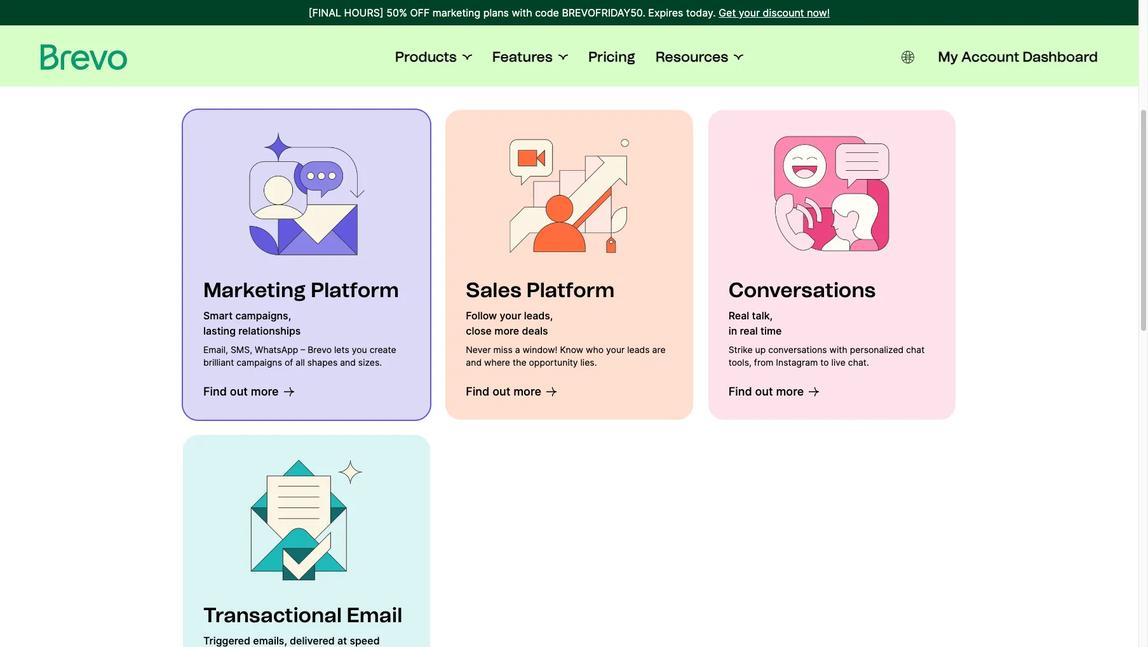 Task type: locate. For each thing, give the bounding box(es) containing it.
out down where
[[492, 385, 510, 398]]

email
[[347, 604, 402, 628]]

platform
[[311, 278, 399, 302], [526, 278, 615, 302]]

1 find from the left
[[203, 385, 227, 398]]

find down tools,
[[729, 385, 752, 398]]

plans
[[483, 6, 509, 19]]

campaigns,
[[235, 309, 291, 322]]

0 horizontal spatial find
[[203, 385, 227, 398]]

hours]
[[344, 6, 384, 19]]

and inside never miss a window! know who your leads are and where the opportunity lies.
[[466, 357, 482, 368]]

2 vertical spatial your
[[606, 344, 625, 355]]

more down the campaigns
[[251, 385, 279, 398]]

[final
[[309, 6, 341, 19]]

find down brilliant
[[203, 385, 227, 398]]

brevo image
[[41, 44, 127, 70]]

with
[[512, 6, 532, 19], [830, 344, 847, 355]]

2 horizontal spatial find
[[729, 385, 752, 398]]

1 horizontal spatial find
[[466, 385, 489, 398]]

resources
[[656, 48, 728, 65]]

window!
[[523, 344, 558, 355]]

button image
[[901, 51, 914, 64]]

2 horizontal spatial find out more
[[729, 385, 804, 398]]

0 vertical spatial your
[[739, 6, 760, 19]]

0 horizontal spatial platform
[[311, 278, 399, 302]]

2 horizontal spatial out
[[755, 385, 773, 398]]

2 and from the left
[[466, 357, 482, 368]]

home hero image image for marketing platform
[[243, 130, 370, 257]]

0 horizontal spatial your
[[500, 309, 521, 322]]

marketing
[[433, 6, 480, 19]]

follow your leads, close more deals
[[466, 309, 553, 337]]

dashboard
[[1023, 48, 1098, 65]]

with up live
[[830, 344, 847, 355]]

opportunity
[[529, 357, 578, 368]]

more for conversations
[[776, 385, 804, 398]]

whatsapp
[[255, 344, 298, 355]]

are
[[652, 344, 666, 355]]

a
[[515, 344, 520, 355]]

live
[[831, 357, 846, 368]]

50%
[[386, 6, 407, 19]]

find out more down the campaigns
[[203, 385, 279, 398]]

who
[[586, 344, 604, 355]]

miss
[[493, 344, 513, 355]]

relationships
[[238, 325, 301, 337]]

0 horizontal spatial out
[[230, 385, 248, 398]]

1 horizontal spatial your
[[606, 344, 625, 355]]

get your discount now! link
[[719, 5, 830, 20]]

of
[[285, 357, 293, 368]]

1 platform from the left
[[311, 278, 399, 302]]

home hero image image
[[243, 130, 370, 257], [506, 130, 633, 257], [768, 130, 895, 257], [243, 456, 370, 583]]

0 horizontal spatial find out more
[[203, 385, 279, 398]]

your right get
[[739, 6, 760, 19]]

find
[[203, 385, 227, 398], [466, 385, 489, 398], [729, 385, 752, 398]]

with inside the strike up conversations with personalized chat tools, from instagram to live chat.
[[830, 344, 847, 355]]

your inside never miss a window! know who your leads are and where the opportunity lies.
[[606, 344, 625, 355]]

sales
[[466, 278, 522, 302]]

and down lets
[[340, 357, 356, 368]]

know
[[560, 344, 583, 355]]

with left code
[[512, 6, 532, 19]]

out down brilliant
[[230, 385, 248, 398]]

more for sales platform
[[513, 385, 541, 398]]

find for sales
[[466, 385, 489, 398]]

1 vertical spatial your
[[500, 309, 521, 322]]

find out more for marketing
[[203, 385, 279, 398]]

more inside follow your leads, close more deals
[[494, 325, 519, 337]]

1 and from the left
[[340, 357, 356, 368]]

today.
[[686, 6, 716, 19]]

2 platform from the left
[[526, 278, 615, 302]]

find out more down where
[[466, 385, 541, 398]]

1 vertical spatial with
[[830, 344, 847, 355]]

out down from
[[755, 385, 773, 398]]

your
[[739, 6, 760, 19], [500, 309, 521, 322], [606, 344, 625, 355]]

0 horizontal spatial and
[[340, 357, 356, 368]]

find down where
[[466, 385, 489, 398]]

where
[[484, 357, 510, 368]]

sales platform
[[466, 278, 615, 302]]

to
[[820, 357, 829, 368]]

more down the
[[513, 385, 541, 398]]

sizes.
[[358, 357, 382, 368]]

2 find from the left
[[466, 385, 489, 398]]

pricing link
[[588, 48, 635, 66]]

lies.
[[580, 357, 597, 368]]

more down the instagram
[[776, 385, 804, 398]]

2 find out more from the left
[[466, 385, 541, 398]]

1 out from the left
[[230, 385, 248, 398]]

leads,
[[524, 309, 553, 322]]

more
[[494, 325, 519, 337], [251, 385, 279, 398], [513, 385, 541, 398], [776, 385, 804, 398]]

3 out from the left
[[755, 385, 773, 398]]

1 horizontal spatial with
[[830, 344, 847, 355]]

features
[[492, 48, 553, 65]]

get
[[719, 6, 736, 19]]

find for marketing
[[203, 385, 227, 398]]

expires
[[648, 6, 683, 19]]

chat
[[906, 344, 925, 355]]

platform up leads,
[[526, 278, 615, 302]]

1 horizontal spatial platform
[[526, 278, 615, 302]]

leads
[[627, 344, 650, 355]]

your right who
[[606, 344, 625, 355]]

1 horizontal spatial find out more
[[466, 385, 541, 398]]

find out more down from
[[729, 385, 804, 398]]

1 find out more from the left
[[203, 385, 279, 398]]

0 horizontal spatial with
[[512, 6, 532, 19]]

never
[[466, 344, 491, 355]]

home hero image image for sales platform
[[506, 130, 633, 257]]

and down never
[[466, 357, 482, 368]]

products
[[395, 48, 457, 65]]

1 horizontal spatial and
[[466, 357, 482, 368]]

brevo
[[308, 344, 332, 355]]

your inside follow your leads, close more deals
[[500, 309, 521, 322]]

out
[[230, 385, 248, 398], [492, 385, 510, 398], [755, 385, 773, 398]]

your left leads,
[[500, 309, 521, 322]]

more up miss
[[494, 325, 519, 337]]

2 out from the left
[[492, 385, 510, 398]]

find out more
[[203, 385, 279, 398], [466, 385, 541, 398], [729, 385, 804, 398]]

platform for sales platform
[[526, 278, 615, 302]]

smart campaigns, lasting relationships
[[203, 309, 301, 337]]

1 horizontal spatial out
[[492, 385, 510, 398]]

create
[[370, 344, 396, 355]]

and
[[340, 357, 356, 368], [466, 357, 482, 368]]

platform up 'you'
[[311, 278, 399, 302]]



Task type: vqa. For each thing, say whether or not it's contained in the screenshot.
My Account Dashboard link
yes



Task type: describe. For each thing, give the bounding box(es) containing it.
in
[[729, 325, 737, 337]]

–
[[301, 344, 305, 355]]

out for marketing
[[230, 385, 248, 398]]

email,
[[203, 344, 228, 355]]

transactional email
[[203, 604, 402, 628]]

more for marketing platform
[[251, 385, 279, 398]]

real
[[729, 309, 749, 322]]

brevofriday50.
[[562, 6, 645, 19]]

personalized
[[850, 344, 904, 355]]

talk,
[[752, 309, 773, 322]]

from
[[754, 357, 774, 368]]

real
[[740, 325, 758, 337]]

home hero image image inside transactional email link
[[243, 456, 370, 583]]

deals
[[522, 325, 548, 337]]

never miss a window! know who your leads are and where the opportunity lies.
[[466, 344, 666, 368]]

strike up conversations with personalized chat tools, from instagram to live chat.
[[729, 344, 925, 368]]

my account dashboard link
[[938, 48, 1098, 66]]

3 find from the left
[[729, 385, 752, 398]]

out for sales
[[492, 385, 510, 398]]

all
[[296, 357, 305, 368]]

find out more for sales
[[466, 385, 541, 398]]

brilliant
[[203, 357, 234, 368]]

follow
[[466, 309, 497, 322]]

you
[[352, 344, 367, 355]]

conversations
[[768, 344, 827, 355]]

marketing
[[203, 278, 306, 302]]

products link
[[395, 48, 472, 66]]

chat.
[[848, 357, 869, 368]]

tools,
[[729, 357, 752, 368]]

the
[[513, 357, 526, 368]]

now!
[[807, 6, 830, 19]]

transactional email link
[[183, 435, 430, 647]]

email, sms, whatsapp – brevo lets you create brilliant campaigns of all shapes and sizes.
[[203, 344, 396, 368]]

smart
[[203, 309, 233, 322]]

and inside email, sms, whatsapp – brevo lets you create brilliant campaigns of all shapes and sizes.
[[340, 357, 356, 368]]

account
[[961, 48, 1019, 65]]

my account dashboard
[[938, 48, 1098, 65]]

0 vertical spatial with
[[512, 6, 532, 19]]

features link
[[492, 48, 568, 66]]

lets
[[334, 344, 349, 355]]

code
[[535, 6, 559, 19]]

close
[[466, 325, 492, 337]]

marketing platform
[[203, 278, 399, 302]]

off
[[410, 6, 430, 19]]

real talk, in real time
[[729, 309, 782, 337]]

my
[[938, 48, 958, 65]]

resources link
[[656, 48, 744, 66]]

shapes
[[307, 357, 338, 368]]

sms,
[[231, 344, 252, 355]]

conversations
[[729, 278, 876, 302]]

discount
[[763, 6, 804, 19]]

time
[[761, 325, 782, 337]]

up
[[755, 344, 766, 355]]

[final hours] 50% off marketing plans with code brevofriday50. expires today. get your discount now!
[[309, 6, 830, 19]]

pricing
[[588, 48, 635, 65]]

strike
[[729, 344, 753, 355]]

lasting
[[203, 325, 236, 337]]

platform for marketing platform
[[311, 278, 399, 302]]

3 find out more from the left
[[729, 385, 804, 398]]

home hero image image for conversations
[[768, 130, 895, 257]]

transactional
[[203, 604, 342, 628]]

2 horizontal spatial your
[[739, 6, 760, 19]]

campaigns
[[237, 357, 282, 368]]

instagram
[[776, 357, 818, 368]]



